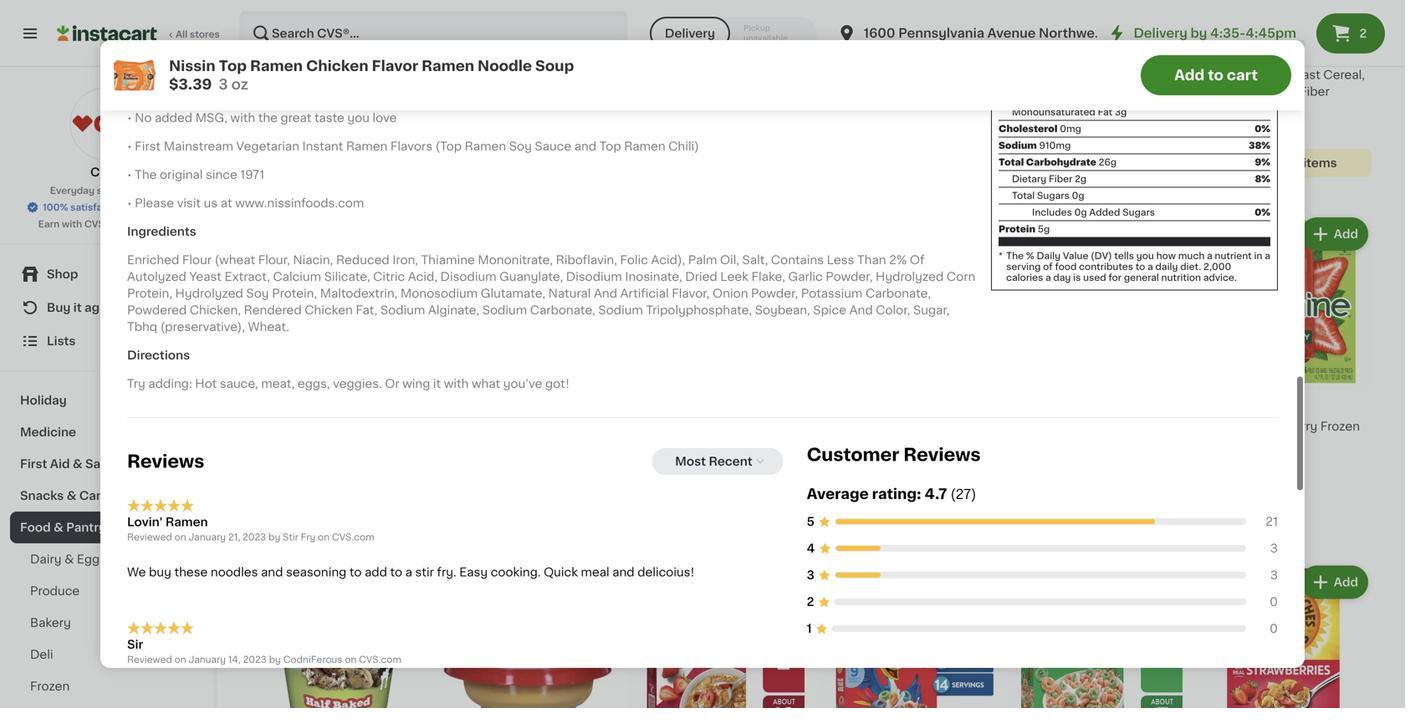 Task type: vqa. For each thing, say whether or not it's contained in the screenshot.
2nd 32 oz from the left
no



Task type: describe. For each thing, give the bounding box(es) containing it.
customer
[[807, 446, 900, 464]]

sponsored badge image for 8
[[1007, 113, 1058, 123]]

niacin,
[[293, 254, 333, 266]]

0 vertical spatial 0g
[[1072, 191, 1085, 200]]

of inside post honey bunches of oats with almonds breakfast cereal, heart healthy, cereal box
[[756, 437, 768, 449]]

a left the day
[[1046, 273, 1051, 282]]

oats inside post honey bunches of oats with almonds breakfast cereal, heart healthy, cereal box
[[771, 437, 799, 449]]

on up these
[[175, 533, 186, 542]]

1600 pennsylvania avenue northwest
[[864, 27, 1108, 39]]

buy
[[149, 567, 171, 579]]

extract,
[[225, 271, 270, 283]]

3 inside nissin top ramen chicken flavor ramen noodle soup $3.39 3 oz
[[219, 77, 228, 92]]

99 for 1
[[459, 31, 472, 40]]

fiber inside the raisin bran breakfast cereal, family breakfast, fiber cereal, original
[[1300, 86, 1330, 97]]

oz for 14.5 oz
[[273, 134, 284, 143]]

cereal inside post honey bunches of oats with almonds breakfast cereal, heart healthy, cereal box
[[762, 471, 800, 483]]

items for raisin bran breakfast cereal, family breakfast, fiber cereal, original
[[1304, 157, 1338, 169]]

and down $1.99 original price: $6.99 element in the left top of the page
[[526, 55, 548, 67]]

on right 'codniferous'
[[345, 655, 357, 665]]

1 disodium from the left
[[441, 271, 497, 283]]

fat for monounsaturated
[[1098, 107, 1113, 117]]

(top
[[436, 141, 462, 152]]

0 horizontal spatial sugars
[[1037, 191, 1070, 200]]

2 disodium from the left
[[566, 271, 622, 283]]

2 horizontal spatial sponsored badge image
[[1196, 182, 1247, 191]]

with left what
[[444, 378, 469, 390]]

2 0% from the top
[[1255, 208, 1271, 217]]

onion
[[713, 288, 748, 300]]

0 horizontal spatial hot
[[195, 378, 217, 390]]

love
[[373, 112, 397, 124]]

bunches inside post honey bunches of oats with almonds breakfast cereal, heart healthy, cereal box
[[701, 437, 753, 449]]

100% satisfaction guarantee
[[43, 203, 177, 212]]

1 horizontal spatial see
[[1042, 526, 1065, 537]]

product group containing 8
[[1007, 0, 1183, 127]]

a right nutrient
[[1265, 251, 1271, 260]]

adding:
[[148, 378, 192, 390]]

• for • please visit us at www.nissinfoods.com
[[127, 198, 132, 209]]

our
[[156, 55, 175, 67]]

4.7
[[925, 487, 947, 502]]

www.nissinfoods.com
[[235, 198, 364, 209]]

product group containing international delight sugar free french vanilla coffee creamer
[[818, 214, 994, 546]]

to inside * the % daily value (dv) tells you how much a nutrient in a serving of food contributes to a daily diet. 2,000 calories a day is used for general nutrition advice.
[[1136, 262, 1146, 271]]

$ for buy 1 get 1 free
[[254, 31, 260, 40]]

0 vertical spatial chicken,
[[178, 55, 229, 67]]

codniferous
[[283, 655, 343, 665]]

1 horizontal spatial eligible
[[1068, 526, 1112, 537]]

advice.
[[1204, 273, 1237, 282]]

9%
[[1255, 158, 1271, 167]]

bars
[[1226, 437, 1252, 449]]

total fat 7g
[[999, 40, 1056, 50]]

used
[[1084, 273, 1107, 282]]

0 for 2
[[1270, 597, 1278, 608]]

oz inside nissin top ramen chicken flavor ramen noodle soup $3.39 3 oz
[[231, 77, 248, 92]]

shop
[[47, 269, 78, 280]]

outshine
[[1196, 421, 1250, 432]]

0 horizontal spatial and
[[594, 288, 617, 300]]

see eligible items button for creamer
[[818, 517, 994, 546]]

0 vertical spatial it
[[73, 302, 82, 314]]

again
[[85, 302, 118, 314]]

0 horizontal spatial fiber
[[1049, 174, 1073, 183]]

cereal, inside honey bunches of oats honey roasted breakfast cereal, whole grain, cereal box
[[251, 102, 292, 114]]

3,
[[1242, 54, 1251, 63]]

easy
[[459, 567, 488, 579]]

buy for 9
[[1201, 54, 1220, 63]]

1 horizontal spatial hot
[[422, 55, 444, 67]]

cooking.
[[491, 567, 541, 579]]

0mg
[[1060, 124, 1082, 133]]

24 oz
[[1196, 134, 1222, 143]]

no for • no added msg, with the great taste you love
[[135, 112, 152, 124]]

(dv)
[[1091, 251, 1112, 260]]

strawberry
[[1253, 421, 1318, 432]]

0 horizontal spatial 2
[[807, 597, 814, 608]]

includes
[[1032, 208, 1072, 217]]

what
[[472, 378, 500, 390]]

1 horizontal spatial soy
[[280, 55, 303, 67]]

sugar inside pop-tarts toaster pastries, breakfast foods, kids snacks, frosted brown sugar cinnamon
[[717, 102, 752, 114]]

0 vertical spatial 4
[[639, 30, 651, 47]]

see eligible items for cereal,
[[1231, 157, 1338, 169]]

sugar inside the international delight sugar free french vanilla coffee creamer
[[941, 437, 975, 449]]

color,
[[876, 305, 911, 316]]

cereal, down family
[[1196, 102, 1238, 114]]

1 vertical spatial 4
[[807, 543, 815, 555]]

see for cereal,
[[1231, 157, 1254, 169]]

0 horizontal spatial sauce
[[306, 55, 342, 67]]

bunches inside honey bunches of oats honey roasted breakfast cereal, whole grain, cereal box
[[293, 69, 345, 81]]

2023 inside sir reviewed on january 14, 2023 by codniferous on cvs.com
[[243, 655, 267, 665]]

to right the add on the left bottom of page
[[390, 567, 402, 579]]

with left the
[[231, 112, 255, 124]]

with inside cocoa puffs chocolate cereal, with whole grains
[[484, 69, 509, 81]]

buy inside buy it again link
[[47, 302, 71, 314]]

stock
[[685, 151, 712, 160]]

cvs® inside 'link'
[[90, 166, 123, 178]]

added for msg
[[155, 27, 193, 39]]

stir
[[283, 533, 299, 542]]

on right fry
[[318, 533, 330, 542]]

total for total sugars 0g
[[1012, 191, 1035, 200]]

calories
[[1007, 273, 1044, 282]]

dietary fiber 2g
[[1012, 174, 1087, 183]]

nutrition
[[1162, 273, 1201, 282]]

ramen down love
[[346, 141, 388, 152]]

1 0% from the top
[[1255, 124, 1271, 133]]

oz for 24 oz
[[1211, 134, 1222, 143]]

us
[[204, 198, 218, 209]]

french
[[847, 454, 888, 466]]

& down $ 1 99
[[447, 55, 456, 67]]

1 horizontal spatial see eligible items button
[[1007, 517, 1183, 546]]

ramen down $ 1 99
[[422, 59, 474, 73]]

with right earn
[[62, 220, 82, 229]]

fat for total
[[1026, 40, 1042, 50]]

corn
[[947, 271, 976, 283]]

a left stir
[[405, 567, 412, 579]]

1 vertical spatial cvs®
[[84, 220, 110, 229]]

a up "2,000"
[[1207, 251, 1213, 260]]

customer reviews
[[807, 446, 981, 464]]

• cooks in just 3 minutes
[[127, 84, 271, 95]]

chicken inside enriched flour (wheat flour, niacin, reduced iron, thiamine mononitrate, riboflavin, folic acid), palm oil, salt, contains less than 2% of autolyzed yeast extract, calcium silicate, citric acid, disodium guanylate, disodium inosinate, dried leek flake, garlic powder, hydrolyzed corn protein, hydrolyzed soy protein, maltodextrin, monosodium glutamate, natural and artificial flavor, onion powder, potassium carbonate, powdered chicken, rendered chicken fat, sodium alginate, sodium carbonate, sodium tripolyphosphate, soybean, spice and color, sugar, tbhq (preservative), wheat.
[[305, 305, 353, 316]]

pop-tarts toaster pastries, breakfast foods, kids snacks, frosted brown sugar cinnamon
[[629, 69, 805, 131]]

aid
[[50, 458, 70, 470]]

total for total carbohydrate 26g
[[999, 158, 1024, 167]]

$5
[[1277, 54, 1289, 63]]

sodium down "glutamate," on the left top of page
[[482, 305, 527, 316]]

candy
[[79, 490, 119, 502]]

protein
[[999, 224, 1036, 234]]

cereal inside honey bunches of oats honey roasted breakfast cereal, whole grain, cereal box
[[373, 102, 411, 114]]

1971
[[240, 169, 265, 181]]

99 for 4
[[653, 31, 666, 40]]

post honey bunches of oats with almonds breakfast cereal, heart healthy, cereal box
[[629, 437, 800, 499]]

1 horizontal spatial hydrolyzed
[[876, 271, 944, 283]]

by inside lovin' ramen reviewed on january 21, 2023 by stir fry on cvs.com
[[269, 533, 280, 542]]

1 vertical spatial 0g
[[1075, 208, 1087, 217]]

of inside * the % daily value (dv) tells you how much a nutrient in a serving of food contributes to a daily diet. 2,000 calories a day is used for general nutrition advice.
[[1043, 262, 1053, 271]]

1 vertical spatial sauce
[[535, 141, 572, 152]]

kids
[[731, 86, 757, 97]]

$ for buy any 3, save $5
[[1200, 31, 1206, 40]]

0 horizontal spatial hydrolyzed
[[175, 288, 243, 300]]

& right aid
[[73, 458, 82, 470]]

(156)
[[880, 489, 903, 498]]

2 vertical spatial frozen
[[30, 681, 70, 693]]

cinnamon
[[629, 119, 689, 131]]

6 for 3.5
[[828, 30, 840, 47]]

in inside * the % daily value (dv) tells you how much a nutrient in a serving of food contributes to a daily diet. 2,000 calories a day is used for general nutrition advice.
[[1255, 251, 1263, 260]]

add to cart button
[[1141, 55, 1292, 95]]

1600
[[864, 27, 896, 39]]

honey bunches of oats honey roasted breakfast cereal, whole grain, cereal box
[[251, 69, 411, 131]]

tbhq
[[127, 321, 157, 333]]

instacart logo image
[[57, 23, 157, 44]]

0 vertical spatial carbonate,
[[866, 288, 931, 300]]

ct
[[638, 134, 647, 143]]

fry
[[301, 533, 316, 542]]

2,000
[[1204, 262, 1232, 271]]

dairy & eggs link
[[10, 544, 203, 576]]

most
[[675, 456, 706, 468]]

shop link
[[10, 258, 203, 291]]

ramen down cinnamon
[[624, 141, 666, 152]]

deli link
[[10, 639, 203, 671]]

cholesterol
[[999, 124, 1058, 133]]

1 protein, from the left
[[127, 288, 172, 300]]

buy for 6
[[256, 54, 275, 63]]

see for creamer
[[853, 526, 876, 537]]

1 horizontal spatial reviews
[[904, 446, 981, 464]]

cereal, down the 2 'button'
[[1324, 69, 1365, 81]]

cart
[[1227, 68, 1258, 82]]

15.5 oz
[[1007, 101, 1039, 110]]

0 vertical spatial free
[[309, 54, 330, 63]]

oz for 3.5 oz
[[835, 101, 846, 110]]

outshine strawberry frozen fruit bars button
[[1196, 214, 1372, 480]]

$ for stouffer's stuffed peppers large size frozen meal
[[1011, 31, 1017, 40]]

we buy these noodles and seasoning to add to a stir fry.  easy cooking. quick meal and delicoius!
[[127, 567, 695, 579]]

to left the add on the left bottom of page
[[350, 567, 362, 579]]

flavors
[[391, 141, 433, 152]]

oz right the fl
[[841, 503, 852, 512]]

14,
[[228, 655, 241, 665]]

soy inside enriched flour (wheat flour, niacin, reduced iron, thiamine mononitrate, riboflavin, folic acid), palm oil, salt, contains less than 2% of autolyzed yeast extract, calcium silicate, citric acid, disodium guanylate, disodium inosinate, dried leek flake, garlic powder, hydrolyzed corn protein, hydrolyzed soy protein, maltodextrin, monosodium glutamate, natural and artificial flavor, onion powder, potassium carbonate, powdered chicken, rendered chicken fat, sodium alginate, sodium carbonate, sodium tripolyphosphate, soybean, spice and color, sugar, tbhq (preservative), wheat.
[[246, 288, 269, 300]]

spicy
[[459, 55, 493, 67]]

the for %
[[1007, 251, 1024, 260]]

or
[[385, 378, 400, 390]]

recent
[[709, 456, 753, 468]]

eggs
[[77, 554, 106, 566]]

cocoa puffs chocolate cereal, with whole grains
[[440, 52, 590, 81]]

1 vertical spatial honey
[[251, 86, 290, 97]]

eligible for cereal,
[[1257, 157, 1301, 169]]

0 vertical spatial in
[[175, 84, 186, 95]]

0 vertical spatial by
[[1191, 27, 1208, 39]]

bran
[[1235, 69, 1262, 81]]

daily
[[1037, 251, 1061, 260]]

reviewed inside lovin' ramen reviewed on january 21, 2023 by stir fry on cvs.com
[[127, 533, 172, 542]]

1 vertical spatial powder,
[[751, 288, 798, 300]]

chili
[[551, 55, 577, 67]]

0 horizontal spatial 8
[[629, 134, 635, 143]]

• for •  try our chicken, shrimp, soy sauce (vegetarian), hot & spicy beef and chili flavors
[[127, 55, 132, 67]]

1 horizontal spatial 8
[[1017, 30, 1029, 47]]

1 horizontal spatial and
[[850, 305, 873, 316]]

includes 0g added sugars
[[1032, 208, 1155, 217]]

food & pantry link
[[10, 512, 203, 544]]

msg
[[196, 27, 224, 39]]

(vegetarian),
[[345, 55, 419, 67]]

no for •  no added msg
[[135, 27, 152, 39]]

sir
[[127, 639, 143, 651]]

you inside * the % daily value (dv) tells you how much a nutrient in a serving of food contributes to a daily diet. 2,000 calories a day is used for general nutrition advice.
[[1137, 251, 1154, 260]]

service type group
[[650, 17, 817, 50]]

*
[[999, 251, 1003, 260]]

delivery for delivery by 4:35-4:45pm
[[1134, 27, 1188, 39]]

average rating: 4.7 (27)
[[807, 487, 977, 502]]

glutamate,
[[481, 288, 546, 300]]

sugar,
[[914, 305, 950, 316]]

0 vertical spatial honey
[[251, 69, 290, 81]]

buy 1 get 1 free
[[256, 54, 330, 63]]

prices
[[124, 186, 153, 195]]



Task type: locate. For each thing, give the bounding box(es) containing it.
of down the •  try our chicken, shrimp, soy sauce (vegetarian), hot & spicy beef and chili flavors
[[348, 69, 360, 81]]

0 vertical spatial reviewed
[[127, 533, 172, 542]]

2 vertical spatial soy
[[246, 288, 269, 300]]

eggs,
[[298, 378, 330, 390]]

29 inside $ 9 29
[[1220, 31, 1232, 40]]

flavors
[[580, 55, 620, 67]]

oats left customer
[[771, 437, 799, 449]]

cooks
[[135, 84, 172, 95]]

1 horizontal spatial powder,
[[826, 271, 873, 283]]

cvs® link
[[70, 87, 143, 181]]

and right noodles
[[261, 567, 283, 579]]

january inside lovin' ramen reviewed on january 21, 2023 by stir fry on cvs.com
[[189, 533, 226, 542]]

2 0 from the top
[[1270, 623, 1278, 635]]

top left 8 ct
[[600, 141, 621, 152]]

18%
[[1251, 57, 1271, 66]]

0 horizontal spatial $ 6 49
[[254, 30, 287, 47]]

in left stock
[[675, 151, 683, 160]]

flavor,
[[672, 288, 710, 300]]

ramen up minutes
[[250, 59, 303, 73]]

1 horizontal spatial see eligible items
[[1042, 526, 1148, 537]]

26g
[[1099, 158, 1117, 167]]

box up 14.5
[[251, 119, 273, 131]]

1 49 from the left
[[274, 31, 287, 40]]

2 horizontal spatial soy
[[509, 141, 532, 152]]

$ 6 49 for 3.5
[[822, 30, 854, 47]]

silicate,
[[324, 271, 370, 283]]

0 vertical spatial oats
[[363, 69, 391, 81]]

1 vertical spatial january
[[189, 655, 226, 665]]

added
[[1090, 208, 1121, 217]]

reviewed down lovin'
[[127, 533, 172, 542]]

• for •  no added msg
[[127, 27, 132, 39]]

0 vertical spatial of
[[348, 69, 360, 81]]

2 $ from the left
[[443, 31, 450, 40]]

0 horizontal spatial sugar
[[717, 102, 752, 114]]

you left how
[[1137, 251, 1154, 260]]

soy right (top
[[509, 141, 532, 152]]

oz right 3.5
[[835, 101, 846, 110]]

chicken, up (preservative),
[[190, 305, 241, 316]]

january inside sir reviewed on january 14, 2023 by codniferous on cvs.com
[[189, 655, 226, 665]]

2 added from the top
[[155, 112, 193, 124]]

1 6 from the left
[[260, 30, 273, 47]]

$ 6 49 left 1600
[[822, 30, 854, 47]]

1 horizontal spatial fat
[[1098, 107, 1113, 117]]

$ up the 'pop-' on the left
[[632, 31, 639, 40]]

0 vertical spatial fiber
[[1300, 86, 1330, 97]]

honey up the
[[251, 86, 290, 97]]

4 up the 'pop-' on the left
[[639, 30, 651, 47]]

1 0 from the top
[[1270, 597, 1278, 608]]

total for total fat 7g
[[999, 40, 1024, 50]]

1 vertical spatial chicken
[[305, 305, 353, 316]]

box inside honey bunches of oats honey roasted breakfast cereal, whole grain, cereal box
[[251, 119, 273, 131]]

sponsored badge image down 3.5 oz at the right
[[818, 113, 869, 123]]

1 $ 6 49 from the left
[[254, 30, 287, 47]]

sodium down citric
[[381, 305, 425, 316]]

• first mainstream vegetarian instant ramen flavors (top ramen soy sauce and top ramen chili)
[[127, 141, 699, 152]]

1 horizontal spatial sponsored badge image
[[1007, 113, 1058, 123]]

1 vertical spatial fat
[[1098, 107, 1113, 117]]

5 $ from the left
[[1011, 31, 1017, 40]]

2023 right 14,
[[243, 655, 267, 665]]

1 vertical spatial in
[[675, 151, 683, 160]]

great
[[281, 112, 312, 124]]

fiber right breakfast,
[[1300, 86, 1330, 97]]

reviewed
[[127, 533, 172, 542], [127, 655, 172, 665]]

1 horizontal spatial whole
[[512, 69, 549, 81]]

1 horizontal spatial items
[[1115, 526, 1148, 537]]

breakfast up grain, on the top
[[345, 86, 401, 97]]

& left eggs
[[64, 554, 74, 566]]

buy up the lists
[[47, 302, 71, 314]]

1 vertical spatial sugars
[[1123, 208, 1155, 217]]

veggies.
[[333, 378, 382, 390]]

the up serving at the top right of the page
[[1007, 251, 1024, 260]]

cereal, inside cocoa puffs chocolate cereal, with whole grains
[[440, 69, 481, 81]]

0 vertical spatial chicken
[[306, 59, 369, 73]]

* the % daily value (dv) tells you how much a nutrient in a serving of food contributes to a daily diet. 2,000 calories a day is used for general nutrition advice.
[[999, 251, 1271, 282]]

1 vertical spatial 2023
[[243, 655, 267, 665]]

2 • from the top
[[127, 55, 132, 67]]

0 vertical spatial fat
[[1026, 40, 1042, 50]]

sodium down cholesterol
[[999, 141, 1037, 150]]

cvs.com up the add on the left bottom of page
[[332, 533, 375, 542]]

2 vertical spatial honey
[[659, 437, 698, 449]]

snacks,
[[760, 86, 805, 97]]

toaster
[[689, 69, 733, 81]]

0 vertical spatial sauce
[[306, 55, 342, 67]]

on
[[175, 533, 186, 542], [318, 533, 330, 542], [175, 655, 186, 665], [345, 655, 357, 665]]

cereal, down post
[[629, 471, 671, 483]]

holiday
[[20, 395, 67, 407]]

1 horizontal spatial sugar
[[941, 437, 975, 449]]

1 $ from the left
[[254, 31, 260, 40]]

1 vertical spatial box
[[629, 488, 652, 499]]

sponsored badge image up cholesterol
[[1007, 113, 1058, 123]]

0 vertical spatial january
[[189, 533, 226, 542]]

0 horizontal spatial first
[[20, 458, 47, 470]]

breakfast inside pop-tarts toaster pastries, breakfast foods, kids snacks, frosted brown sugar cinnamon
[[629, 86, 685, 97]]

reviewed inside sir reviewed on january 14, 2023 by codniferous on cvs.com
[[127, 655, 172, 665]]

many
[[646, 151, 672, 160]]

(27)
[[951, 488, 977, 502]]

1 horizontal spatial $ 6 49
[[822, 30, 854, 47]]

of
[[348, 69, 360, 81], [1043, 262, 1053, 271], [756, 437, 768, 449]]

0 horizontal spatial 4
[[639, 30, 651, 47]]

protein, down autolyzed
[[127, 288, 172, 300]]

chocolate
[[516, 52, 577, 64]]

of down daily
[[1043, 262, 1053, 271]]

1 horizontal spatial 29
[[1220, 31, 1232, 40]]

in left just
[[175, 84, 186, 95]]

most recent
[[675, 456, 753, 468]]

1 vertical spatial try
[[127, 378, 145, 390]]

& for candy
[[67, 490, 76, 502]]

1 vertical spatial no
[[135, 112, 152, 124]]

2 button
[[1317, 13, 1385, 54]]

total
[[999, 40, 1024, 50], [999, 158, 1024, 167], [1012, 191, 1035, 200]]

2 protein, from the left
[[272, 288, 317, 300]]

serving
[[1007, 262, 1041, 271]]

no left all
[[135, 27, 152, 39]]

fat up stouffer's
[[1026, 40, 1042, 50]]

$ inside $ 8 29
[[1011, 31, 1017, 40]]

1 horizontal spatial oats
[[771, 437, 799, 449]]

items for international delight sugar free french vanilla coffee creamer
[[926, 526, 959, 537]]

1 vertical spatial added
[[155, 112, 193, 124]]

thiamine
[[421, 254, 475, 266]]

99 inside $ 1 99
[[459, 31, 472, 40]]

1 horizontal spatial 4
[[807, 543, 815, 555]]

by left 'codniferous'
[[269, 655, 281, 665]]

dairy & eggs
[[30, 554, 106, 566]]

2 january from the top
[[189, 655, 226, 665]]

1 vertical spatial top
[[600, 141, 621, 152]]

breakfast inside post honey bunches of oats with almonds breakfast cereal, heart healthy, cereal box
[[712, 454, 768, 466]]

in
[[175, 84, 186, 95], [675, 151, 683, 160], [1255, 251, 1263, 260]]

2 vertical spatial total
[[1012, 191, 1035, 200]]

and left 8 ct
[[575, 141, 597, 152]]

riboflavin,
[[556, 254, 617, 266]]

6 $ from the left
[[1200, 31, 1206, 40]]

& left candy
[[67, 490, 76, 502]]

0 vertical spatial 0%
[[1255, 124, 1271, 133]]

on left 14,
[[175, 655, 186, 665]]

0 horizontal spatial free
[[309, 54, 330, 63]]

3 • from the top
[[127, 84, 132, 95]]

0 horizontal spatial see
[[853, 526, 876, 537]]

0 vertical spatial box
[[251, 119, 273, 131]]

add button
[[1113, 219, 1178, 249], [1302, 219, 1367, 249], [357, 567, 422, 598], [546, 567, 611, 598], [924, 567, 989, 598], [1113, 567, 1178, 598], [1302, 567, 1367, 598]]

first left aid
[[20, 458, 47, 470]]

1 29 from the left
[[1031, 31, 1043, 40]]

free
[[309, 54, 330, 63], [818, 454, 844, 466]]

reviews up 4.7
[[904, 446, 981, 464]]

0 horizontal spatial eligible
[[879, 526, 923, 537]]

2 horizontal spatial eligible
[[1257, 157, 1301, 169]]

average
[[807, 487, 869, 502]]

a
[[1207, 251, 1213, 260], [1265, 251, 1271, 260], [1148, 262, 1153, 271], [1046, 273, 1051, 282], [405, 567, 412, 579]]

1 vertical spatial soy
[[509, 141, 532, 152]]

4
[[639, 30, 651, 47], [807, 543, 815, 555]]

• the original since 1971
[[127, 169, 265, 181]]

top inside nissin top ramen chicken flavor ramen noodle soup $3.39 3 oz
[[219, 59, 247, 73]]

1 vertical spatial total
[[999, 158, 1024, 167]]

• for • the original since 1971
[[127, 169, 132, 181]]

first
[[135, 141, 161, 152], [20, 458, 47, 470]]

general
[[1124, 273, 1159, 282]]

oats down the •  try our chicken, shrimp, soy sauce (vegetarian), hot & spicy beef and chili flavors
[[363, 69, 391, 81]]

• for • cooks in just 3 minutes
[[127, 84, 132, 95]]

peppers
[[1115, 52, 1164, 64]]

oz right the '24' on the top right of page
[[1211, 134, 1222, 143]]

see eligible items for creamer
[[853, 526, 959, 537]]

49 up get
[[274, 31, 287, 40]]

added down cooks
[[155, 112, 193, 124]]

cereal, inside post honey bunches of oats with almonds breakfast cereal, heart healthy, cereal box
[[629, 471, 671, 483]]

0% up 38%
[[1255, 124, 1271, 133]]

29 for 9
[[1220, 31, 1232, 40]]

0 vertical spatial 2023
[[243, 533, 266, 542]]

0 vertical spatial try
[[135, 55, 153, 67]]

free right get
[[309, 54, 330, 63]]

dairy
[[30, 554, 61, 566]]

added for msg,
[[155, 112, 193, 124]]

(53)
[[313, 121, 332, 130]]

protein,
[[127, 288, 172, 300], [272, 288, 317, 300]]

1 2023 from the top
[[243, 533, 266, 542]]

0 horizontal spatial see eligible items
[[853, 526, 959, 537]]

tells
[[1115, 251, 1134, 260]]

2 vertical spatial in
[[1255, 251, 1263, 260]]

2 horizontal spatial frozen
[[1321, 421, 1360, 432]]

7 • from the top
[[127, 198, 132, 209]]

free inside the international delight sugar free french vanilla coffee creamer
[[818, 454, 844, 466]]

3
[[219, 77, 228, 92], [213, 84, 221, 95], [1271, 543, 1278, 555], [807, 570, 815, 582], [1271, 570, 1278, 582]]

noodles
[[211, 567, 258, 579]]

2 reviewed from the top
[[127, 655, 172, 665]]

everyday store prices link
[[50, 184, 163, 197]]

hydrolyzed down of on the right top of page
[[876, 271, 944, 283]]

1 vertical spatial the
[[1007, 251, 1024, 260]]

0 horizontal spatial sponsored badge image
[[818, 113, 869, 123]]

delivery inside button
[[665, 28, 715, 39]]

1 added from the top
[[155, 27, 193, 39]]

chicken down maltodextrin,
[[305, 305, 353, 316]]

oats
[[363, 69, 391, 81], [771, 437, 799, 449]]

cvs® up "everyday store prices" link
[[90, 166, 123, 178]]

1 horizontal spatial the
[[1007, 251, 1024, 260]]

a up general
[[1148, 262, 1153, 271]]

29 for 8
[[1031, 31, 1043, 40]]

& for eggs
[[64, 554, 74, 566]]

powder, down the flake,
[[751, 288, 798, 300]]

yeast
[[189, 271, 222, 283]]

1 no from the top
[[135, 27, 152, 39]]

ramen right lovin'
[[166, 517, 208, 528]]

and right spice
[[850, 305, 873, 316]]

1 horizontal spatial you
[[1137, 251, 1154, 260]]

of inside honey bunches of oats honey roasted breakfast cereal, whole grain, cereal box
[[348, 69, 360, 81]]

5 • from the top
[[127, 141, 132, 152]]

buy any 3, save $5
[[1201, 54, 1289, 63]]

& for pantry
[[54, 522, 63, 534]]

sugars right added
[[1123, 208, 1155, 217]]

0 horizontal spatial items
[[926, 526, 959, 537]]

oz for 15.5 oz
[[1028, 101, 1039, 110]]

0 horizontal spatial protein,
[[127, 288, 172, 300]]

3 $ from the left
[[632, 31, 639, 40]]

whole inside honey bunches of oats honey roasted breakfast cereal, whole grain, cereal box
[[295, 102, 332, 114]]

product group
[[251, 0, 427, 177], [818, 0, 994, 127], [1007, 0, 1183, 127], [1196, 0, 1372, 196], [818, 214, 994, 546], [1007, 214, 1183, 546], [1196, 214, 1372, 480], [251, 562, 427, 709], [440, 562, 616, 709], [818, 562, 994, 709], [1007, 562, 1183, 709], [1196, 562, 1372, 709]]

hot down $ 1 99
[[422, 55, 444, 67]]

2 6 from the left
[[828, 30, 840, 47]]

$ inside $ 1 99
[[443, 31, 450, 40]]

$ left 1600
[[822, 31, 828, 40]]

1 vertical spatial carbonate,
[[530, 305, 596, 316]]

$ up shrimp,
[[254, 31, 260, 40]]

49 for oz
[[841, 31, 854, 40]]

1 horizontal spatial 49
[[841, 31, 854, 40]]

flake,
[[752, 271, 786, 283]]

0 vertical spatial and
[[594, 288, 617, 300]]

oil,
[[720, 254, 740, 266]]

2 49 from the left
[[841, 31, 854, 40]]

oz right the 15.5
[[1028, 101, 1039, 110]]

• for • no added msg, with the great taste you love
[[127, 112, 132, 124]]

with down puffs
[[484, 69, 509, 81]]

29
[[1031, 31, 1043, 40], [1220, 31, 1232, 40]]

3.5 oz
[[818, 101, 846, 110]]

2 99 from the left
[[653, 31, 666, 40]]

sponsored badge image for 6
[[818, 113, 869, 123]]

0 horizontal spatial carbonate,
[[530, 305, 596, 316]]

0 vertical spatial cereal
[[373, 102, 411, 114]]

$ inside $ 9 29
[[1200, 31, 1206, 40]]

1 horizontal spatial top
[[600, 141, 621, 152]]

1 reviewed from the top
[[127, 533, 172, 542]]

delivery up 'tarts'
[[665, 28, 715, 39]]

january
[[189, 533, 226, 542], [189, 655, 226, 665]]

1 january from the top
[[189, 533, 226, 542]]

frozen inside outshine strawberry frozen fruit bars
[[1321, 421, 1360, 432]]

lovin' ramen reviewed on january 21, 2023 by stir fry on cvs.com
[[127, 517, 375, 542]]

the up prices at the left top of the page
[[135, 169, 157, 181]]

5
[[807, 516, 815, 528]]

$ 6 49 for buy
[[254, 30, 287, 47]]

0 horizontal spatial cereal
[[373, 102, 411, 114]]

add inside button
[[1175, 68, 1205, 82]]

to inside button
[[1208, 68, 1224, 82]]

4 • from the top
[[127, 112, 132, 124]]

0 horizontal spatial frozen
[[30, 681, 70, 693]]

2 $ 6 49 from the left
[[822, 30, 854, 47]]

0 vertical spatial top
[[219, 59, 247, 73]]

1 vertical spatial 0%
[[1255, 208, 1271, 217]]

product group containing 9
[[1196, 0, 1372, 196]]

soybean,
[[755, 305, 810, 316]]

everyday
[[50, 186, 95, 195]]

$
[[254, 31, 260, 40], [443, 31, 450, 40], [632, 31, 639, 40], [822, 31, 828, 40], [1011, 31, 1017, 40], [1200, 31, 1206, 40]]

and right the meal
[[613, 567, 635, 579]]

0 horizontal spatial 49
[[274, 31, 287, 40]]

0 horizontal spatial reviews
[[127, 453, 204, 471]]

you left love
[[348, 112, 370, 124]]

see eligible items button for cereal,
[[1196, 149, 1372, 177]]

honey down shrimp,
[[251, 69, 290, 81]]

$ inside $ 4 99
[[632, 31, 639, 40]]

None search field
[[239, 10, 628, 57]]

4 $ from the left
[[822, 31, 828, 40]]

fry.
[[437, 567, 457, 579]]

1 vertical spatial fiber
[[1049, 174, 1073, 183]]

ramen right (top
[[465, 141, 506, 152]]

whole inside cocoa puffs chocolate cereal, with whole grains
[[512, 69, 549, 81]]

instant
[[302, 141, 343, 152]]

0 vertical spatial added
[[155, 27, 193, 39]]

49 for 1
[[274, 31, 287, 40]]

29 up 'total fat 7g'
[[1031, 31, 1043, 40]]

1 vertical spatial cvs.com
[[359, 655, 401, 665]]

diet.
[[1181, 262, 1202, 271]]

2 inside 'button'
[[1360, 28, 1367, 39]]

99 inside $ 4 99
[[653, 31, 666, 40]]

sugar down kids
[[717, 102, 752, 114]]

bunches
[[293, 69, 345, 81], [701, 437, 753, 449]]

2 horizontal spatial see
[[1231, 157, 1254, 169]]

than
[[858, 254, 886, 266]]

cvs.com inside sir reviewed on january 14, 2023 by codniferous on cvs.com
[[359, 655, 401, 665]]

1 horizontal spatial in
[[675, 151, 683, 160]]

29 right 9 in the top of the page
[[1220, 31, 1232, 40]]

got!
[[545, 378, 570, 390]]

carbohydrate
[[1026, 158, 1097, 167]]

the inside * the % daily value (dv) tells you how much a nutrient in a serving of food contributes to a daily diet. 2,000 calories a day is used for general nutrition advice.
[[1007, 251, 1024, 260]]

sodium down artificial
[[599, 305, 643, 316]]

soy
[[280, 55, 303, 67], [509, 141, 532, 152], [246, 288, 269, 300]]

1 horizontal spatial of
[[756, 437, 768, 449]]

buy left get
[[256, 54, 275, 63]]

0 vertical spatial soy
[[280, 55, 303, 67]]

breakfast inside the raisin bran breakfast cereal, family breakfast, fiber cereal, original
[[1265, 69, 1321, 81]]

post
[[629, 437, 656, 449]]

1 vertical spatial sugar
[[941, 437, 975, 449]]

whole down chocolate
[[512, 69, 549, 81]]

1 vertical spatial it
[[433, 378, 441, 390]]

the for original
[[135, 169, 157, 181]]

buy it again
[[47, 302, 118, 314]]

frozen inside the 'stouffer's stuffed peppers large size frozen meal'
[[1071, 69, 1110, 81]]

breakfast inside honey bunches of oats honey roasted breakfast cereal, whole grain, cereal box
[[345, 86, 401, 97]]

by inside sir reviewed on january 14, 2023 by codniferous on cvs.com
[[269, 655, 281, 665]]

total up dietary
[[999, 158, 1024, 167]]

$ for pop-tarts toaster pastries, breakfast foods, kids snacks, frosted brown sugar cinnamon
[[632, 31, 639, 40]]

4:35-
[[1211, 27, 1246, 39]]

0 for 1
[[1270, 623, 1278, 635]]

frozen down deli
[[30, 681, 70, 693]]

flour
[[182, 254, 212, 266]]

1 horizontal spatial cereal
[[762, 471, 800, 483]]

chicken, inside enriched flour (wheat flour, niacin, reduced iron, thiamine mononitrate, riboflavin, folic acid), palm oil, salt, contains less than 2% of autolyzed yeast extract, calcium silicate, citric acid, disodium guanylate, disodium inosinate, dried leek flake, garlic powder, hydrolyzed corn protein, hydrolyzed soy protein, maltodextrin, monosodium glutamate, natural and artificial flavor, onion powder, potassium carbonate, powdered chicken, rendered chicken fat, sodium alginate, sodium carbonate, sodium tripolyphosphate, soybean, spice and color, sugar, tbhq (preservative), wheat.
[[190, 305, 241, 316]]

$1.99 original price: $6.99 element
[[440, 28, 616, 50]]

2 no from the top
[[135, 112, 152, 124]]

1 horizontal spatial frozen
[[1071, 69, 1110, 81]]

cereal, down minutes
[[251, 102, 292, 114]]

29 inside $ 8 29
[[1031, 31, 1043, 40]]

flavor
[[372, 59, 418, 73]]

carbonate, up the color,
[[866, 288, 931, 300]]

january left 14,
[[189, 655, 226, 665]]

2 29 from the left
[[1220, 31, 1232, 40]]

contains
[[771, 254, 824, 266]]

hot left sauce,
[[195, 378, 217, 390]]

total sugars 0g
[[1012, 191, 1085, 200]]

0 horizontal spatial fat
[[1026, 40, 1042, 50]]

ramen inside lovin' ramen reviewed on january 21, 2023 by stir fry on cvs.com
[[166, 517, 208, 528]]

1 horizontal spatial sugars
[[1123, 208, 1155, 217]]

save
[[1253, 54, 1275, 63]]

honey inside post honey bunches of oats with almonds breakfast cereal, heart healthy, cereal box
[[659, 437, 698, 449]]

frozen
[[1071, 69, 1110, 81], [1321, 421, 1360, 432], [30, 681, 70, 693]]

1 horizontal spatial bunches
[[701, 437, 753, 449]]

oz for 11.8 oz
[[459, 101, 470, 110]]

eligible for creamer
[[879, 526, 923, 537]]

sponsored badge image
[[818, 113, 869, 123], [1007, 113, 1058, 123], [1196, 182, 1247, 191]]

2 horizontal spatial see eligible items button
[[1196, 149, 1372, 177]]

2023 inside lovin' ramen reviewed on january 21, 2023 by stir fry on cvs.com
[[243, 533, 266, 542]]

monosodium
[[401, 288, 478, 300]]

2023 right 21,
[[243, 533, 266, 542]]

get
[[283, 54, 301, 63]]

of up healthy,
[[756, 437, 768, 449]]

box inside post honey bunches of oats with almonds breakfast cereal, heart healthy, cereal box
[[629, 488, 652, 499]]

delivery
[[1134, 27, 1188, 39], [665, 28, 715, 39]]

1 vertical spatial 0
[[1270, 623, 1278, 635]]

delivery up peppers
[[1134, 27, 1188, 39]]

oats inside honey bunches of oats honey roasted breakfast cereal, whole grain, cereal box
[[363, 69, 391, 81]]

inosinate,
[[625, 271, 682, 283]]

21,
[[228, 533, 240, 542]]

8 up stouffer's
[[1017, 30, 1029, 47]]

soy down extract,
[[246, 288, 269, 300]]

chicken up roasted
[[306, 59, 369, 73]]

with inside post honey bunches of oats with almonds breakfast cereal, heart healthy, cereal box
[[629, 454, 654, 466]]

1 99 from the left
[[459, 31, 472, 40]]

$ left 4:35-
[[1200, 31, 1206, 40]]

bunches up recent
[[701, 437, 753, 449]]

add to cart
[[1175, 68, 1258, 82]]

99 up cocoa at the top left
[[459, 31, 472, 40]]

chicken inside nissin top ramen chicken flavor ramen noodle soup $3.39 3 oz
[[306, 59, 369, 73]]

99
[[459, 31, 472, 40], [653, 31, 666, 40]]

$ for 3.5 oz
[[822, 31, 828, 40]]

and
[[526, 55, 548, 67], [575, 141, 597, 152], [261, 567, 283, 579], [613, 567, 635, 579]]

sauce,
[[220, 378, 258, 390]]

cvs® logo image
[[70, 87, 143, 161]]

1 • from the top
[[127, 27, 132, 39]]

6 • from the top
[[127, 169, 132, 181]]

with down post
[[629, 454, 654, 466]]

roasted
[[293, 86, 342, 97]]

1 horizontal spatial 99
[[653, 31, 666, 40]]

0 vertical spatial you
[[348, 112, 370, 124]]

4 down 5
[[807, 543, 815, 555]]

hydrolyzed down 'yeast'
[[175, 288, 243, 300]]

0 horizontal spatial bunches
[[293, 69, 345, 81]]

cvs.com inside lovin' ramen reviewed on january 21, 2023 by stir fry on cvs.com
[[332, 533, 375, 542]]

• for • first mainstream vegetarian instant ramen flavors (top ramen soy sauce and top ramen chili)
[[127, 141, 132, 152]]

try
[[135, 55, 153, 67], [127, 378, 145, 390]]

try left adding:
[[127, 378, 145, 390]]

1 horizontal spatial it
[[433, 378, 441, 390]]

visit
[[177, 198, 201, 209]]

reviewed down sir
[[127, 655, 172, 665]]

2 2023 from the top
[[243, 655, 267, 665]]

delivery for delivery
[[665, 28, 715, 39]]

6 for buy
[[260, 30, 273, 47]]

value
[[1063, 251, 1089, 260]]

0 vertical spatial first
[[135, 141, 161, 152]]



